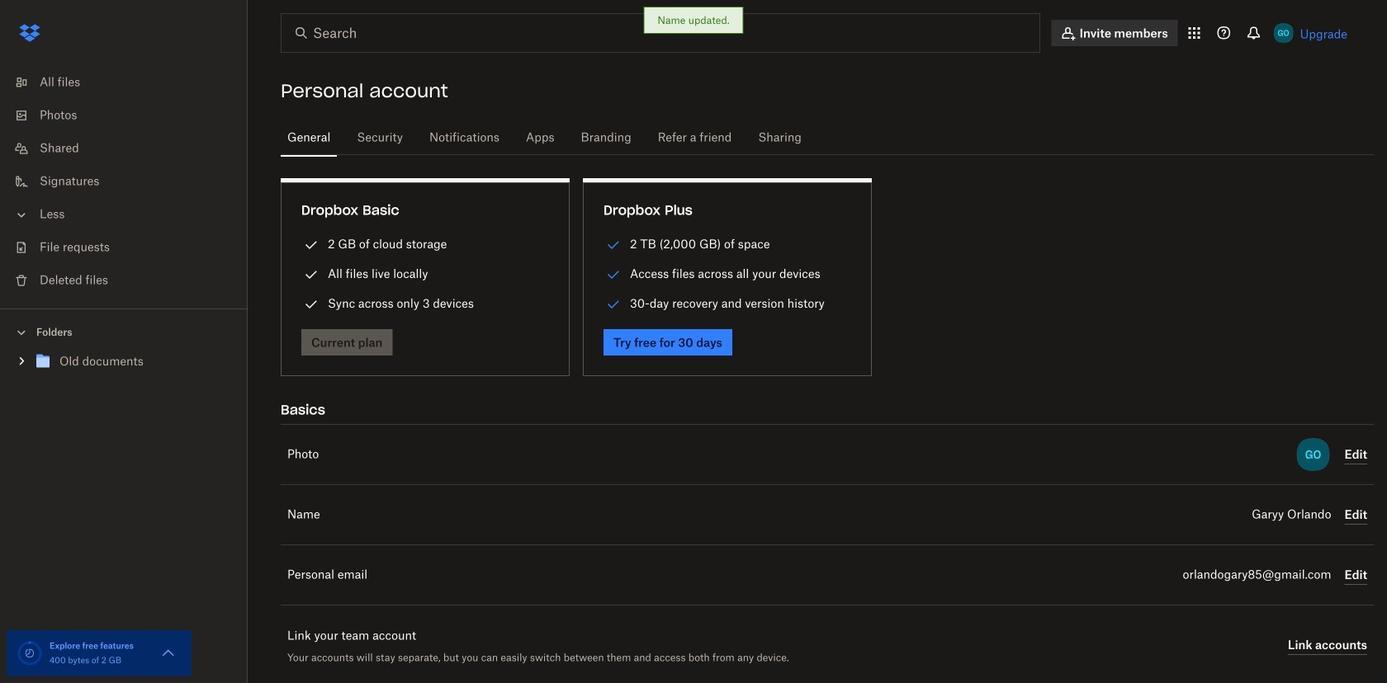 Task type: locate. For each thing, give the bounding box(es) containing it.
1 recommended image from the top
[[604, 265, 624, 285]]

Search text field
[[313, 23, 1006, 43]]

1 vertical spatial recommended image
[[604, 295, 624, 315]]

list
[[0, 56, 248, 309]]

tab list
[[281, 116, 1375, 158]]

0 vertical spatial recommended image
[[604, 265, 624, 285]]

recommended image
[[604, 265, 624, 285], [604, 295, 624, 315]]

recommended image
[[604, 235, 624, 255]]

2 recommended image from the top
[[604, 295, 624, 315]]



Task type: vqa. For each thing, say whether or not it's contained in the screenshot.
first recommended icon
yes



Task type: describe. For each thing, give the bounding box(es) containing it.
quota usage progress bar
[[17, 641, 43, 667]]

less image
[[13, 207, 30, 223]]

dropbox image
[[13, 17, 46, 50]]

quota usage image
[[17, 641, 43, 667]]



